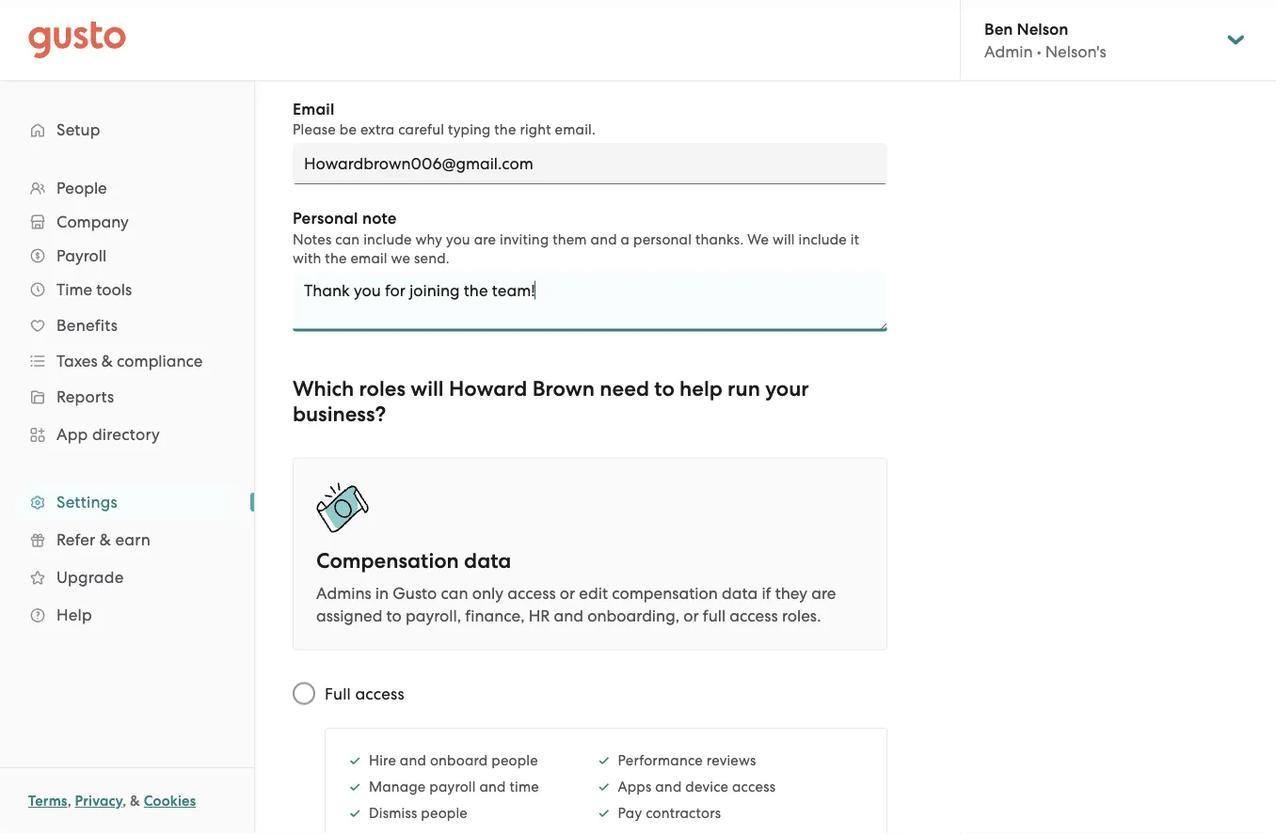 Task type: vqa. For each thing, say whether or not it's contained in the screenshot.
Why
yes



Task type: locate. For each thing, give the bounding box(es) containing it.
1 vertical spatial can
[[441, 584, 468, 603]]

and right hr
[[554, 607, 584, 625]]

include
[[364, 231, 412, 248], [799, 231, 847, 248]]

dismiss
[[369, 806, 417, 822]]

0 horizontal spatial ,
[[67, 793, 71, 810]]

roles.
[[782, 607, 821, 625]]

run your business
[[293, 377, 809, 427]]

0 vertical spatial are
[[474, 231, 496, 248]]

taxes & compliance button
[[19, 344, 235, 378]]

can up email
[[335, 231, 360, 248]]

hire
[[369, 753, 396, 769]]

we
[[391, 250, 411, 266]]

hire and onboard people
[[369, 753, 538, 769]]

2 include from the left
[[799, 231, 847, 248]]

are right you
[[474, 231, 496, 248]]

1 horizontal spatial include
[[799, 231, 847, 248]]

manage payroll and time
[[369, 779, 539, 796]]

to
[[654, 377, 675, 402], [386, 607, 402, 625]]

privacy link
[[75, 793, 123, 810]]

1 horizontal spatial are
[[812, 584, 836, 603]]

email.
[[555, 121, 596, 138]]

1 horizontal spatial to
[[654, 377, 675, 402]]

list containing performance reviews
[[597, 752, 821, 835]]

can inside admins in gusto can only access or edit compensation data if they are assigned to payroll, finance, hr and onboarding, or full access roles.
[[441, 584, 468, 603]]

app
[[56, 425, 88, 444]]

reports
[[56, 388, 114, 407]]

1 vertical spatial the
[[325, 250, 347, 266]]

& left the earn
[[100, 531, 111, 550]]

compensation data
[[316, 549, 511, 574]]

refer
[[56, 531, 95, 550]]

your
[[765, 377, 809, 402]]

or
[[560, 584, 575, 603], [684, 607, 699, 625]]

list containing people
[[0, 171, 254, 634]]

payroll,
[[406, 607, 461, 625]]

which
[[293, 377, 354, 402]]

0 vertical spatial &
[[101, 352, 113, 371]]

them
[[553, 231, 587, 248]]

home image
[[28, 21, 126, 59]]

can up payroll,
[[441, 584, 468, 603]]

1 include from the left
[[364, 231, 412, 248]]

to down the "in"
[[386, 607, 402, 625]]

cookies
[[144, 793, 196, 810]]

the left right
[[494, 121, 516, 138]]

refer & earn
[[56, 531, 151, 550]]

finance,
[[465, 607, 525, 625]]

manage
[[369, 779, 426, 796]]

access inside list
[[732, 779, 776, 796]]

1 horizontal spatial can
[[441, 584, 468, 603]]

apps and device access
[[618, 779, 776, 796]]

& for compliance
[[101, 352, 113, 371]]

edit
[[579, 584, 608, 603]]

1 horizontal spatial data
[[722, 584, 758, 603]]

the right with
[[325, 250, 347, 266]]

with
[[293, 250, 321, 266]]

people down payroll at the bottom left of the page
[[421, 806, 468, 822]]

0 horizontal spatial include
[[364, 231, 412, 248]]

1 vertical spatial or
[[684, 607, 699, 625]]

will right roles
[[411, 377, 444, 402]]

full access
[[325, 685, 405, 704]]

run
[[728, 377, 760, 402]]

& inside dropdown button
[[101, 352, 113, 371]]

0 horizontal spatial or
[[560, 584, 575, 603]]

0 vertical spatial can
[[335, 231, 360, 248]]

1 vertical spatial data
[[722, 584, 758, 603]]

compensation
[[316, 549, 459, 574]]

0 horizontal spatial to
[[386, 607, 402, 625]]

0 vertical spatial data
[[464, 549, 511, 574]]

include left it
[[799, 231, 847, 248]]

1 vertical spatial to
[[386, 607, 402, 625]]

apps
[[618, 779, 652, 796]]

, left "privacy" link
[[67, 793, 71, 810]]

list
[[0, 171, 254, 634], [348, 752, 560, 835], [597, 752, 821, 835]]

admin
[[985, 42, 1033, 61]]

or left 'full'
[[684, 607, 699, 625]]

taxes
[[56, 352, 98, 371]]

admins in gusto can only access or edit compensation data if they are assigned to payroll, finance, hr and onboarding, or full access roles.
[[316, 584, 836, 625]]

typing
[[448, 121, 491, 138]]

access
[[508, 584, 556, 603], [730, 607, 778, 625], [355, 685, 405, 704], [732, 779, 776, 796]]

roles
[[359, 377, 406, 402]]

•
[[1037, 42, 1042, 61]]

we
[[748, 231, 769, 248]]

company button
[[19, 205, 235, 239]]

1 horizontal spatial will
[[773, 231, 795, 248]]

data up the only
[[464, 549, 511, 574]]

Email field
[[293, 143, 888, 184]]

0 horizontal spatial the
[[325, 250, 347, 266]]

can inside personal note notes can include why you are inviting them and a personal thanks. we will include it with the email we send.
[[335, 231, 360, 248]]

0 horizontal spatial can
[[335, 231, 360, 248]]

0 horizontal spatial will
[[411, 377, 444, 402]]

terms link
[[28, 793, 67, 810]]

1 horizontal spatial people
[[492, 753, 538, 769]]

access up hr
[[508, 584, 556, 603]]

to left "help"
[[654, 377, 675, 402]]

0 horizontal spatial list
[[0, 171, 254, 634]]

2 horizontal spatial list
[[597, 752, 821, 835]]

performance
[[618, 753, 703, 769]]

will inside personal note notes can include why you are inviting them and a personal thanks. we will include it with the email we send.
[[773, 231, 795, 248]]

1 horizontal spatial ,
[[123, 793, 126, 810]]

access down 'reviews'
[[732, 779, 776, 796]]

1 vertical spatial are
[[812, 584, 836, 603]]

email
[[293, 99, 335, 119]]

& left cookies 'button'
[[130, 793, 140, 810]]

include down note
[[364, 231, 412, 248]]

, left cookies 'button'
[[123, 793, 126, 810]]

can
[[335, 231, 360, 248], [441, 584, 468, 603]]

1 vertical spatial people
[[421, 806, 468, 822]]

people up time
[[492, 753, 538, 769]]

to inside admins in gusto can only access or edit compensation data if they are assigned to payroll, finance, hr and onboarding, or full access roles.
[[386, 607, 402, 625]]

which roles will howard brown need to help
[[293, 377, 723, 402]]

refer & earn link
[[19, 523, 235, 557]]

1 horizontal spatial list
[[348, 752, 560, 835]]

and right the "hire"
[[400, 753, 426, 769]]

note
[[362, 209, 397, 228]]

are up roles.
[[812, 584, 836, 603]]

compliance
[[117, 352, 203, 371]]

0 vertical spatial the
[[494, 121, 516, 138]]

earn
[[115, 531, 151, 550]]

setup
[[56, 120, 100, 139]]

upgrade link
[[19, 561, 235, 595]]

& right taxes
[[101, 352, 113, 371]]

access down if
[[730, 607, 778, 625]]

in
[[375, 584, 389, 603]]

or left the edit
[[560, 584, 575, 603]]

the inside the email please be extra careful typing the right email.
[[494, 121, 516, 138]]

list containing hire and onboard people
[[348, 752, 560, 835]]

0 vertical spatial will
[[773, 231, 795, 248]]

,
[[67, 793, 71, 810], [123, 793, 126, 810]]

data left if
[[722, 584, 758, 603]]

and left a
[[591, 231, 617, 248]]

1 vertical spatial &
[[100, 531, 111, 550]]

0 horizontal spatial are
[[474, 231, 496, 248]]

1 horizontal spatial the
[[494, 121, 516, 138]]

pay
[[618, 806, 642, 822]]

personal
[[634, 231, 692, 248]]

terms , privacy , & cookies
[[28, 793, 196, 810]]

and up pay contractors
[[655, 779, 682, 796]]

will right we
[[773, 231, 795, 248]]

1 vertical spatial will
[[411, 377, 444, 402]]

the
[[494, 121, 516, 138], [325, 250, 347, 266]]



Task type: describe. For each thing, give the bounding box(es) containing it.
2 vertical spatial &
[[130, 793, 140, 810]]

& for earn
[[100, 531, 111, 550]]

compensation
[[612, 584, 718, 603]]

a
[[621, 231, 630, 248]]

business
[[293, 402, 375, 427]]

0 horizontal spatial people
[[421, 806, 468, 822]]

are inside personal note notes can include why you are inviting them and a personal thanks. we will include it with the email we send.
[[474, 231, 496, 248]]

extra
[[360, 121, 395, 138]]

settings link
[[19, 486, 235, 520]]

only
[[472, 584, 504, 603]]

brown
[[532, 377, 595, 402]]

time tools
[[56, 280, 132, 299]]

if
[[762, 584, 771, 603]]

can for note
[[335, 231, 360, 248]]

full
[[325, 685, 351, 704]]

contractors
[[646, 806, 721, 822]]

personal note notes can include why you are inviting them and a personal thanks. we will include it with the email we send.
[[293, 209, 860, 266]]

onboarding,
[[588, 607, 680, 625]]

they
[[775, 584, 808, 603]]

need
[[600, 377, 649, 402]]

?
[[375, 402, 386, 427]]

personal
[[293, 209, 358, 228]]

full
[[703, 607, 726, 625]]

reviews
[[707, 753, 756, 769]]

people button
[[19, 171, 235, 205]]

please
[[293, 121, 336, 138]]

email
[[351, 250, 388, 266]]

inviting
[[500, 231, 549, 248]]

benefits link
[[19, 309, 235, 343]]

data inside admins in gusto can only access or edit compensation data if they are assigned to payroll, finance, hr and onboarding, or full access roles.
[[722, 584, 758, 603]]

cookies button
[[144, 791, 196, 813]]

privacy
[[75, 793, 123, 810]]

why
[[416, 231, 443, 248]]

the inside personal note notes can include why you are inviting them and a personal thanks. we will include it with the email we send.
[[325, 250, 347, 266]]

benefits
[[56, 316, 118, 335]]

2 , from the left
[[123, 793, 126, 810]]

are inside admins in gusto can only access or edit compensation data if they are assigned to payroll, finance, hr and onboarding, or full access roles.
[[812, 584, 836, 603]]

setup link
[[19, 113, 235, 147]]

nelson's
[[1046, 42, 1107, 61]]

0 horizontal spatial data
[[464, 549, 511, 574]]

and inside personal note notes can include why you are inviting them and a personal thanks. we will include it with the email we send.
[[591, 231, 617, 248]]

1 , from the left
[[67, 793, 71, 810]]

0 vertical spatial or
[[560, 584, 575, 603]]

dismiss people
[[369, 806, 468, 822]]

notes
[[293, 231, 332, 248]]

gusto
[[393, 584, 437, 603]]

thanks.
[[695, 231, 744, 248]]

can for in
[[441, 584, 468, 603]]

Personal note text field
[[293, 272, 888, 332]]

help
[[680, 377, 723, 402]]

time
[[56, 280, 92, 299]]

careful
[[398, 121, 444, 138]]

email please be extra careful typing the right email.
[[293, 99, 596, 138]]

you
[[446, 231, 470, 248]]

nelson
[[1017, 19, 1069, 38]]

performance reviews
[[618, 753, 756, 769]]

pay contractors
[[618, 806, 721, 822]]

ben nelson admin • nelson's
[[985, 19, 1107, 61]]

device
[[686, 779, 729, 796]]

time tools button
[[19, 273, 235, 307]]

payroll button
[[19, 239, 235, 273]]

0 vertical spatial people
[[492, 753, 538, 769]]

reports link
[[19, 380, 235, 414]]

tools
[[96, 280, 132, 299]]

howard
[[449, 377, 527, 402]]

help link
[[19, 599, 235, 633]]

Full access radio
[[283, 673, 325, 715]]

help
[[56, 606, 92, 625]]

taxes & compliance
[[56, 352, 203, 371]]

it
[[851, 231, 860, 248]]

upgrade
[[56, 569, 124, 587]]

terms
[[28, 793, 67, 810]]

app directory
[[56, 425, 160, 444]]

hr
[[529, 607, 550, 625]]

company
[[56, 213, 129, 232]]

gusto navigation element
[[0, 81, 254, 665]]

admins
[[316, 584, 371, 603]]

assigned
[[316, 607, 383, 625]]

right
[[520, 121, 551, 138]]

directory
[[92, 425, 160, 444]]

time
[[510, 779, 539, 796]]

send.
[[414, 250, 450, 266]]

and left time
[[480, 779, 506, 796]]

1 horizontal spatial or
[[684, 607, 699, 625]]

and inside admins in gusto can only access or edit compensation data if they are assigned to payroll, finance, hr and onboarding, or full access roles.
[[554, 607, 584, 625]]

payroll
[[429, 779, 476, 796]]

access right full
[[355, 685, 405, 704]]

onboard
[[430, 753, 488, 769]]

people
[[56, 179, 107, 198]]

settings
[[56, 493, 118, 512]]

app directory link
[[19, 418, 235, 452]]

0 vertical spatial to
[[654, 377, 675, 402]]



